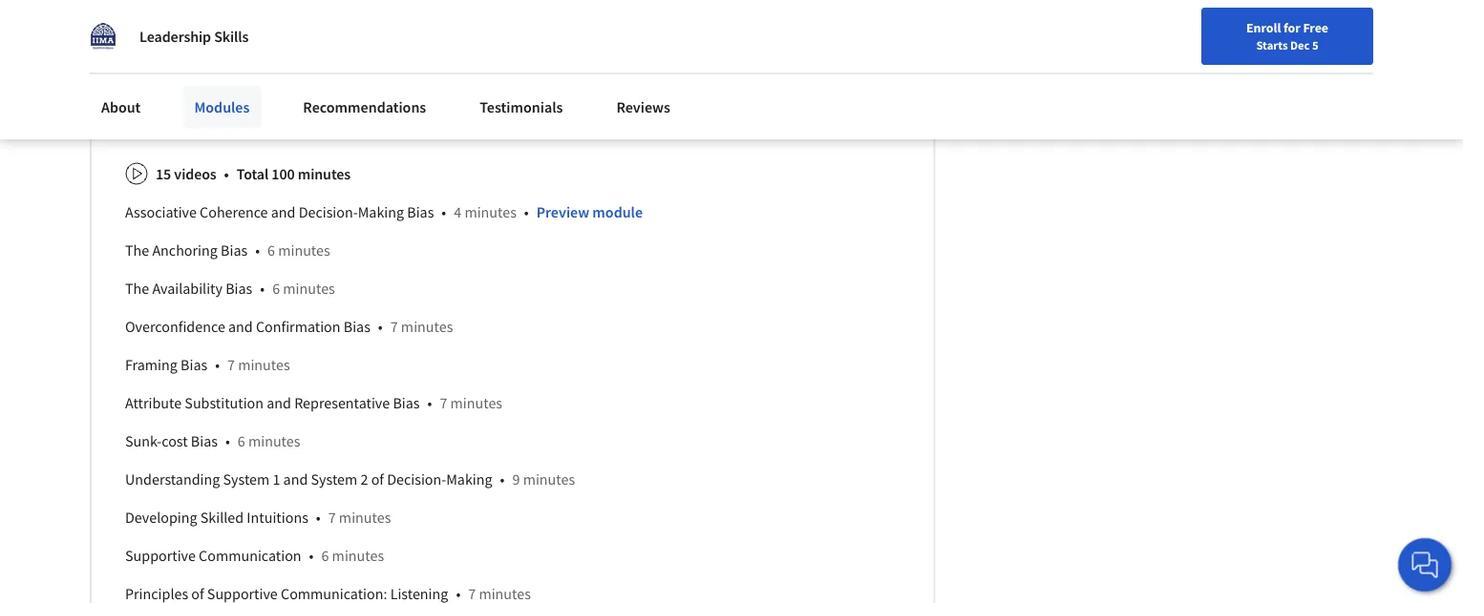 Task type: describe. For each thing, give the bounding box(es) containing it.
5 inside enroll for free starts dec 5
[[1313, 37, 1319, 53]]

reviews
[[617, 97, 671, 117]]

0 horizontal spatial 4
[[404, 65, 411, 84]]

coherence
[[200, 203, 268, 222]]

starts
[[1257, 37, 1288, 53]]

skills
[[214, 27, 249, 46]]

the for the anchoring bias
[[125, 241, 149, 260]]

what's included
[[125, 27, 228, 46]]

supportive communication • 6 minutes
[[125, 547, 384, 566]]

preview module link
[[537, 203, 643, 222]]

1 discussion prompt
[[523, 65, 652, 84]]

framing bias • 7 minutes
[[125, 356, 290, 375]]

15 inside 'info about module content' element
[[156, 165, 171, 184]]

hide info about module content
[[148, 110, 332, 127]]

6 for the availability bias
[[272, 279, 280, 298]]

and up intuitions
[[283, 470, 308, 489]]

9
[[513, 470, 520, 489]]

content
[[287, 110, 332, 127]]

leadership skills
[[139, 27, 249, 46]]

1 15 videos from the top
[[156, 65, 216, 84]]

0 horizontal spatial decision-
[[299, 203, 358, 222]]

sunk-cost bias • 6 minutes
[[125, 432, 300, 451]]

developing skilled intuitions • 7 minutes
[[125, 508, 391, 528]]

and down 100
[[271, 203, 296, 222]]

about
[[203, 110, 237, 127]]

availability
[[152, 279, 223, 298]]

about
[[101, 97, 141, 117]]

of
[[371, 470, 384, 489]]

1 videos from the top
[[174, 65, 216, 84]]

1 inside 'info about module content' element
[[273, 470, 280, 489]]

about link
[[90, 86, 152, 128]]

associative coherence and decision-making bias • 4 minutes • preview module
[[125, 203, 643, 222]]

100
[[272, 165, 295, 184]]

1 vertical spatial making
[[446, 470, 493, 489]]

framing
[[125, 356, 178, 375]]

15 videos inside 'info about module content' element
[[156, 165, 216, 184]]

6 for sunk-cost bias
[[238, 432, 245, 451]]

testimonials
[[480, 97, 563, 117]]

attribute substitution and  representative bias • 7 minutes
[[125, 394, 503, 413]]

overconfidence and confirmation bias • 7 minutes
[[125, 317, 453, 337]]

1 system from the left
[[223, 470, 270, 489]]

coursera image
[[23, 16, 144, 46]]

representative
[[294, 394, 390, 413]]

iima - iim ahmedabad image
[[90, 23, 117, 50]]

enroll
[[1247, 19, 1281, 36]]

1 vertical spatial module
[[593, 203, 643, 222]]

info
[[178, 110, 200, 127]]

preview
[[537, 203, 590, 222]]

1 vertical spatial decision-
[[387, 470, 446, 489]]

overconfidence
[[125, 317, 225, 337]]

communication
[[199, 547, 302, 566]]

and right substitution
[[267, 394, 291, 413]]

leadership
[[139, 27, 211, 46]]



Task type: vqa. For each thing, say whether or not it's contained in the screenshot.


Task type: locate. For each thing, give the bounding box(es) containing it.
1 up intuitions
[[273, 470, 280, 489]]

decision- down • total 100 minutes
[[299, 203, 358, 222]]

hide info about module content button
[[118, 101, 339, 136]]

1 the from the top
[[125, 241, 149, 260]]

1 vertical spatial 15
[[156, 165, 171, 184]]

quizzes
[[414, 65, 462, 84]]

the for the availability bias
[[125, 279, 149, 298]]

decision-
[[299, 203, 358, 222], [387, 470, 446, 489]]

cost
[[162, 432, 188, 451]]

for
[[1284, 19, 1301, 36]]

0 vertical spatial module
[[240, 110, 284, 127]]

1 horizontal spatial module
[[593, 203, 643, 222]]

menu item
[[1063, 19, 1186, 81]]

reviews link
[[605, 86, 682, 128]]

associative
[[125, 203, 197, 222]]

recommendations link
[[292, 86, 438, 128]]

recommendations
[[303, 97, 426, 117]]

0 horizontal spatial module
[[240, 110, 284, 127]]

attribute
[[125, 394, 182, 413]]

chat with us image
[[1410, 550, 1441, 581]]

sunk-
[[125, 432, 162, 451]]

15 videos up "associative"
[[156, 165, 216, 184]]

1 horizontal spatial making
[[446, 470, 493, 489]]

understanding  system 1 and system 2 of decision-making • 9 minutes
[[125, 470, 575, 489]]

0 vertical spatial 15
[[156, 65, 171, 84]]

the
[[125, 241, 149, 260], [125, 279, 149, 298]]

skilled
[[200, 508, 244, 528]]

dec
[[1291, 37, 1310, 53]]

5
[[1313, 37, 1319, 53], [277, 65, 284, 84]]

system left 2
[[311, 470, 358, 489]]

2
[[361, 470, 368, 489]]

1 horizontal spatial 1
[[523, 65, 530, 84]]

free
[[1303, 19, 1329, 36]]

15 videos
[[156, 65, 216, 84], [156, 165, 216, 184]]

6 right communication at left
[[321, 547, 329, 566]]

1 horizontal spatial 4
[[454, 203, 462, 222]]

modules link
[[183, 86, 261, 128]]

6 down substitution
[[238, 432, 245, 451]]

6
[[268, 241, 275, 260], [272, 279, 280, 298], [238, 432, 245, 451], [321, 547, 329, 566]]

0 vertical spatial 4
[[404, 65, 411, 84]]

making
[[358, 203, 404, 222], [446, 470, 493, 489]]

module right the about
[[240, 110, 284, 127]]

1 horizontal spatial decision-
[[387, 470, 446, 489]]

info about module content element
[[118, 94, 900, 604]]

0 vertical spatial the
[[125, 241, 149, 260]]

readings
[[287, 65, 342, 84]]

4 quizzes
[[404, 65, 462, 84]]

0 horizontal spatial making
[[358, 203, 404, 222]]

0 horizontal spatial 5
[[277, 65, 284, 84]]

15 videos down what's included
[[156, 65, 216, 84]]

•
[[224, 165, 229, 184], [442, 203, 446, 222], [524, 203, 529, 222], [255, 241, 260, 260], [260, 279, 265, 298], [378, 317, 383, 337], [215, 356, 220, 375], [428, 394, 432, 413], [225, 432, 230, 451], [500, 470, 505, 489], [316, 508, 321, 528], [309, 547, 314, 566]]

system up developing skilled intuitions • 7 minutes
[[223, 470, 270, 489]]

1 vertical spatial 15 videos
[[156, 165, 216, 184]]

anchoring
[[152, 241, 218, 260]]

modules
[[194, 97, 250, 117]]

6 down coherence
[[268, 241, 275, 260]]

1 vertical spatial 4
[[454, 203, 462, 222]]

15
[[156, 65, 171, 84], [156, 165, 171, 184]]

developing
[[125, 508, 197, 528]]

bias
[[407, 203, 434, 222], [221, 241, 248, 260], [226, 279, 253, 298], [181, 356, 207, 375], [393, 394, 420, 413], [191, 432, 218, 451]]

substitution
[[185, 394, 264, 413]]

6 up overconfidence and confirmation bias • 7 minutes
[[272, 279, 280, 298]]

confirmation bias
[[256, 317, 371, 337]]

0 horizontal spatial system
[[223, 470, 270, 489]]

15 up "associative"
[[156, 165, 171, 184]]

2 system from the left
[[311, 470, 358, 489]]

and down the availability bias • 6 minutes
[[228, 317, 253, 337]]

1 up testimonials link
[[523, 65, 530, 84]]

1 vertical spatial 5
[[277, 65, 284, 84]]

5 left readings
[[277, 65, 284, 84]]

included
[[172, 27, 228, 46]]

1 horizontal spatial 5
[[1313, 37, 1319, 53]]

supportive
[[125, 547, 196, 566]]

0 vertical spatial videos
[[174, 65, 216, 84]]

videos inside 'info about module content' element
[[174, 165, 216, 184]]

total
[[237, 165, 269, 184]]

decision- right "of"
[[387, 470, 446, 489]]

0 vertical spatial making
[[358, 203, 404, 222]]

2 15 videos from the top
[[156, 165, 216, 184]]

4 inside 'info about module content' element
[[454, 203, 462, 222]]

the availability bias • 6 minutes
[[125, 279, 335, 298]]

2 videos from the top
[[174, 165, 216, 184]]

the left availability at the left of page
[[125, 279, 149, 298]]

prompt
[[604, 65, 652, 84]]

2 15 from the top
[[156, 165, 171, 184]]

5 readings
[[277, 65, 342, 84]]

and
[[271, 203, 296, 222], [228, 317, 253, 337], [267, 394, 291, 413], [283, 470, 308, 489]]

module
[[240, 110, 284, 127], [593, 203, 643, 222]]

0 vertical spatial 1
[[523, 65, 530, 84]]

1 vertical spatial the
[[125, 279, 149, 298]]

videos down "leadership skills"
[[174, 65, 216, 84]]

discussion
[[533, 65, 601, 84]]

1
[[523, 65, 530, 84], [273, 470, 280, 489]]

0 vertical spatial decision-
[[299, 203, 358, 222]]

understanding
[[125, 470, 220, 489]]

2 the from the top
[[125, 279, 149, 298]]

1 horizontal spatial system
[[311, 470, 358, 489]]

system
[[223, 470, 270, 489], [311, 470, 358, 489]]

7
[[390, 317, 398, 337], [227, 356, 235, 375], [440, 394, 447, 413], [328, 508, 336, 528]]

show notifications image
[[1206, 24, 1229, 47]]

module inside dropdown button
[[240, 110, 284, 127]]

1 15 from the top
[[156, 65, 171, 84]]

what's
[[125, 27, 169, 46]]

the anchoring bias • 6 minutes
[[125, 241, 330, 260]]

6 for the anchoring bias
[[268, 241, 275, 260]]

minutes
[[298, 165, 351, 184], [465, 203, 517, 222], [278, 241, 330, 260], [283, 279, 335, 298], [401, 317, 453, 337], [238, 356, 290, 375], [451, 394, 503, 413], [248, 432, 300, 451], [523, 470, 575, 489], [339, 508, 391, 528], [332, 547, 384, 566]]

hide
[[148, 110, 175, 127]]

enroll for free starts dec 5
[[1247, 19, 1329, 53]]

5 right dec
[[1313, 37, 1319, 53]]

videos up "associative"
[[174, 165, 216, 184]]

testimonials link
[[468, 86, 575, 128]]

1 vertical spatial videos
[[174, 165, 216, 184]]

intuitions
[[247, 508, 308, 528]]

module right preview in the left of the page
[[593, 203, 643, 222]]

0 horizontal spatial 1
[[273, 470, 280, 489]]

• total 100 minutes
[[224, 165, 351, 184]]

4
[[404, 65, 411, 84], [454, 203, 462, 222]]

0 vertical spatial 15 videos
[[156, 65, 216, 84]]

1 vertical spatial 1
[[273, 470, 280, 489]]

15 down leadership
[[156, 65, 171, 84]]

videos
[[174, 65, 216, 84], [174, 165, 216, 184]]

0 vertical spatial 5
[[1313, 37, 1319, 53]]

the down "associative"
[[125, 241, 149, 260]]



